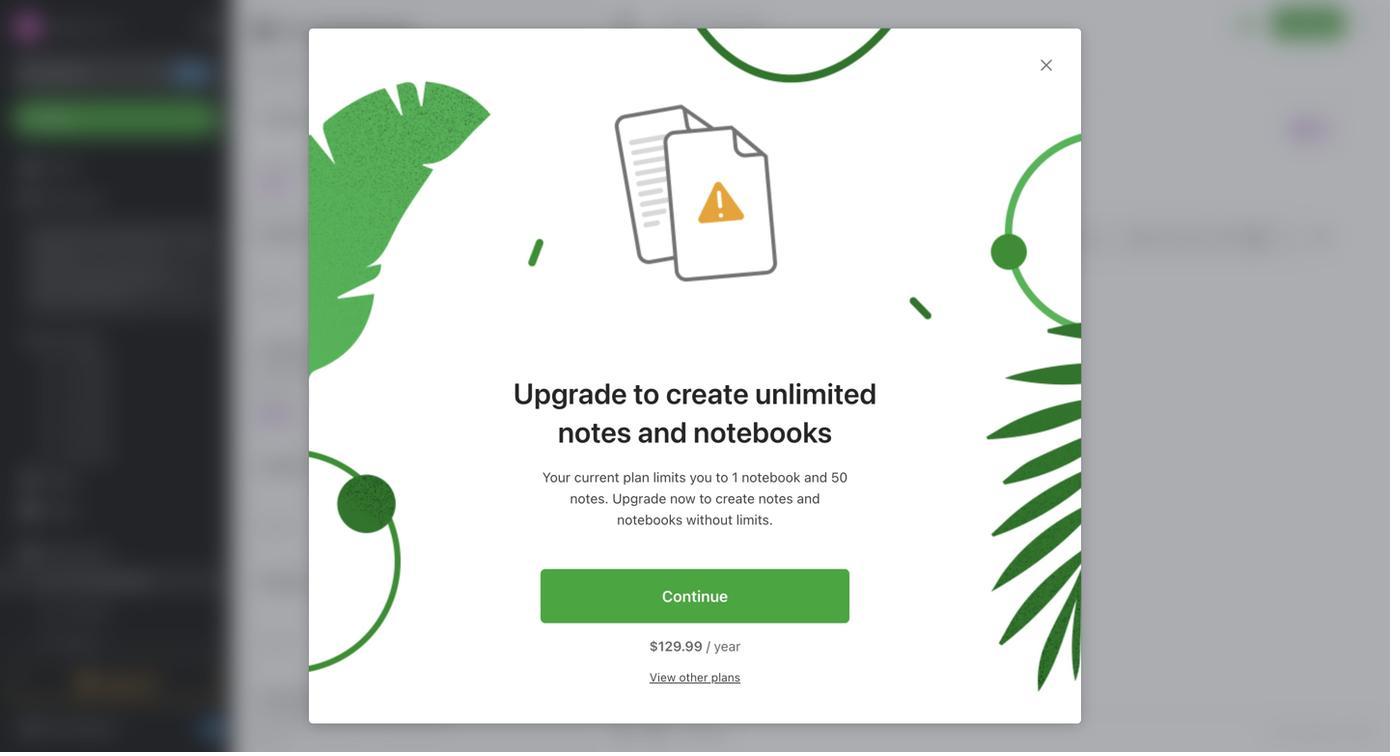 Task type: describe. For each thing, give the bounding box(es) containing it.
0/3
[[278, 409, 296, 422]]

settings image
[[197, 15, 220, 39]]

tree containing home
[[0, 152, 232, 752]]

view
[[650, 670, 676, 684]]

4 nov from the top
[[257, 635, 278, 648]]

5 untitled from the top
[[257, 574, 308, 590]]

icon on a note, notebook, stack or tag to add it here.
[[35, 254, 177, 303]]

$129.99 / year
[[649, 638, 741, 654]]

Search text field
[[25, 56, 207, 91]]

notes inside note list element
[[273, 60, 308, 76]]

share button
[[1273, 8, 1344, 39]]

notes inside the upgrade to create unlimited notes and notebooks
[[558, 415, 632, 449]]

1 21 from the top
[[282, 287, 294, 301]]

add tag image
[[644, 721, 667, 744]]

2 nov 15 from the top
[[257, 635, 294, 648]]

your current plan limits you to 1 notebook and 50 notes. upgrade now to create notes and notebooks without limits.
[[542, 469, 848, 528]]

first
[[92, 232, 116, 246]]

limits
[[653, 469, 686, 485]]

click the ...
[[35, 254, 102, 268]]

saved
[[1340, 726, 1375, 740]]

your
[[62, 232, 89, 246]]

1 untitled from the top
[[257, 111, 308, 126]]

view other plans button
[[650, 670, 741, 685]]

notebook inside first notebook button
[[712, 16, 769, 30]]

continue
[[662, 587, 728, 605]]

2 nov from the top
[[257, 388, 278, 401]]

to inside the upgrade to create unlimited notes and notebooks
[[633, 376, 660, 410]]

13 notes
[[255, 60, 308, 76]]

first notebook inside note list element
[[278, 19, 414, 42]]

13
[[255, 60, 269, 76]]

click
[[35, 254, 63, 268]]

/
[[706, 638, 710, 654]]

first inside note list element
[[278, 19, 319, 42]]

upgrade for upgrade to create unlimited notes and notebooks
[[513, 376, 627, 410]]

plan
[[623, 469, 650, 485]]

note,
[[35, 271, 64, 286]]

upgrade to create unlimited notes and notebooks
[[513, 376, 877, 449]]

icon
[[106, 254, 130, 268]]

4 untitled from the top
[[257, 458, 308, 474]]

few
[[266, 156, 286, 169]]

limits.
[[736, 512, 773, 528]]

a inside the icon on a note, notebook, stack or tag to add it here.
[[152, 254, 159, 268]]

other
[[679, 670, 708, 684]]

to inside the icon on a note, notebook, stack or tag to add it here.
[[57, 288, 69, 303]]

notes.
[[570, 490, 609, 506]]

1 nov from the top
[[257, 287, 278, 301]]

tasks
[[42, 503, 78, 519]]

create inside your current plan limits you to 1 notebook and 50 notes. upgrade now to create notes and notebooks without limits.
[[716, 490, 755, 506]]

...
[[89, 254, 102, 268]]

year
[[714, 638, 741, 654]]

all changes saved
[[1269, 726, 1375, 740]]

notebooks inside your current plan limits you to 1 notebook and 50 notes. upgrade now to create notes and notebooks without limits.
[[617, 512, 683, 528]]

print("hello world"
[[257, 363, 373, 378]]

world"
[[330, 363, 373, 378]]

note window element
[[600, 0, 1390, 752]]

notes link
[[0, 464, 223, 495]]

to-
[[257, 690, 278, 706]]

new
[[42, 111, 70, 126]]

upgrade button
[[12, 663, 220, 702]]

upgrade inside your current plan limits you to 1 notebook and 50 notes. upgrade now to create notes and notebooks without limits.
[[612, 490, 666, 506]]

tag
[[35, 288, 54, 303]]

50
[[831, 469, 848, 485]]

notes inside your current plan limits you to 1 notebook and 50 notes. upgrade now to create notes and notebooks without limits.
[[759, 490, 793, 506]]

notebooks
[[43, 545, 111, 561]]

continue button
[[541, 569, 850, 623]]

2 15 from the top
[[282, 635, 294, 648]]

0/1
[[278, 177, 294, 191]]

soon
[[328, 710, 359, 726]]

a inside note list element
[[257, 156, 263, 169]]

2 21 from the top
[[282, 388, 294, 401]]

expand notebooks image
[[5, 545, 20, 561]]

minutes
[[289, 156, 333, 169]]

home
[[42, 159, 79, 175]]

and inside the upgrade to create unlimited notes and notebooks
[[638, 415, 687, 449]]

without
[[686, 512, 733, 528]]

1
[[732, 469, 738, 485]]

print("hello
[[257, 363, 327, 378]]

all
[[1269, 726, 1284, 740]]

first inside button
[[683, 16, 708, 30]]

2 nov 21 from the top
[[257, 388, 294, 401]]

shortcuts button
[[0, 182, 223, 213]]

add
[[72, 288, 94, 303]]

Note Editor text field
[[600, 93, 1390, 712]]

3 untitled from the top
[[257, 342, 308, 358]]

1 15 from the top
[[282, 519, 294, 532]]

the inside to-do list do now do soon for the future nov 3
[[387, 710, 407, 726]]

view other plans
[[650, 670, 741, 684]]

shortcut
[[119, 232, 170, 246]]

ago
[[336, 156, 356, 169]]

new button
[[12, 101, 220, 136]]



Task type: vqa. For each thing, say whether or not it's contained in the screenshot.
21
yes



Task type: locate. For each thing, give the bounding box(es) containing it.
cell
[[0, 569, 223, 592]]

note list element
[[232, 0, 600, 752]]

and up limits
[[638, 415, 687, 449]]

1 vertical spatial notes
[[42, 472, 79, 488]]

current
[[574, 469, 619, 485]]

upgrade inside the upgrade to create unlimited notes and notebooks
[[513, 376, 627, 410]]

to left 1
[[716, 469, 728, 485]]

21 up '0/3'
[[282, 388, 294, 401]]

first notebook button
[[658, 10, 776, 37]]

0 vertical spatial and
[[638, 415, 687, 449]]

and left 50
[[804, 469, 828, 485]]

1 vertical spatial upgrade
[[612, 490, 666, 506]]

first right expand note icon
[[683, 16, 708, 30]]

1 vertical spatial notes
[[558, 415, 632, 449]]

$129.99
[[649, 638, 703, 654]]

1 vertical spatial nov 15
[[257, 635, 294, 648]]

to
[[57, 288, 69, 303], [633, 376, 660, 410], [716, 469, 728, 485], [699, 490, 712, 506]]

now
[[670, 490, 696, 506], [278, 710, 304, 726]]

first up the "13 notes"
[[278, 19, 319, 42]]

1 vertical spatial 21
[[282, 388, 294, 401]]

0 horizontal spatial notes
[[273, 60, 308, 76]]

1 vertical spatial a
[[152, 254, 159, 268]]

notebook
[[742, 469, 801, 485]]

0 vertical spatial the
[[67, 254, 86, 268]]

to up without
[[699, 490, 712, 506]]

1 vertical spatial create
[[716, 490, 755, 506]]

your
[[542, 469, 571, 485]]

notebooks down plan
[[617, 512, 683, 528]]

21 up "print("hello"
[[282, 287, 294, 301]]

1 do from the left
[[257, 710, 274, 726]]

to right tag
[[57, 288, 69, 303]]

the inside tree
[[67, 254, 86, 268]]

0 horizontal spatial notebook
[[324, 19, 414, 42]]

tree
[[0, 152, 232, 752]]

notebook inside note list element
[[324, 19, 414, 42]]

0 vertical spatial nov 21
[[257, 287, 294, 301]]

add
[[35, 232, 59, 246]]

and
[[638, 415, 687, 449], [804, 469, 828, 485], [797, 490, 820, 506]]

notes right recent
[[66, 332, 101, 347]]

shortcuts
[[43, 190, 104, 206]]

for
[[362, 710, 383, 726]]

nov
[[257, 287, 278, 301], [257, 388, 278, 401], [257, 519, 278, 532], [257, 635, 278, 648], [257, 735, 278, 749]]

21
[[282, 287, 294, 301], [282, 388, 294, 401]]

do
[[257, 710, 274, 726], [307, 710, 325, 726]]

0 vertical spatial notes
[[273, 60, 308, 76]]

list
[[298, 690, 317, 706]]

1 nov 21 from the top
[[257, 287, 294, 301]]

stack
[[130, 271, 162, 286]]

2 horizontal spatial notes
[[759, 490, 793, 506]]

to-do list do now do soon for the future nov 3
[[257, 690, 448, 749]]

0 horizontal spatial first notebook
[[278, 19, 414, 42]]

or
[[165, 271, 177, 286]]

add a reminder image
[[611, 721, 634, 744]]

2 vertical spatial upgrade
[[100, 675, 157, 691]]

first notebook inside first notebook button
[[683, 16, 769, 30]]

home link
[[0, 152, 232, 182]]

0 vertical spatial notebooks
[[693, 415, 832, 449]]

a left few
[[257, 156, 263, 169]]

2 vertical spatial and
[[797, 490, 820, 506]]

on
[[134, 254, 148, 268]]

1 horizontal spatial do
[[307, 710, 325, 726]]

upgrade inside popup button
[[100, 675, 157, 691]]

0 vertical spatial upgrade
[[513, 376, 627, 410]]

0 horizontal spatial first
[[278, 19, 319, 42]]

3 nov from the top
[[257, 519, 278, 532]]

first notebook
[[683, 16, 769, 30], [278, 19, 414, 42]]

1 horizontal spatial notebook
[[712, 16, 769, 30]]

0 vertical spatial nov 15
[[257, 519, 294, 532]]

notebooks
[[693, 415, 832, 449], [617, 512, 683, 528]]

the
[[67, 254, 86, 268], [387, 710, 407, 726]]

1 horizontal spatial a
[[257, 156, 263, 169]]

notebooks inside the upgrade to create unlimited notes and notebooks
[[693, 415, 832, 449]]

do
[[278, 690, 295, 706]]

tasks button
[[0, 495, 223, 526]]

1 horizontal spatial first
[[683, 16, 708, 30]]

now inside your current plan limits you to 1 notebook and 50 notes. upgrade now to create notes and notebooks without limits.
[[670, 490, 696, 506]]

1 group from the top
[[0, 213, 223, 472]]

3
[[282, 735, 289, 749]]

the right for
[[387, 710, 407, 726]]

0 horizontal spatial now
[[278, 710, 304, 726]]

expand note image
[[613, 12, 636, 35]]

1 vertical spatial and
[[804, 469, 828, 485]]

and down notebook
[[797, 490, 820, 506]]

here.
[[109, 288, 139, 303]]

1 horizontal spatial first notebook
[[683, 16, 769, 30]]

create up you
[[666, 376, 749, 410]]

0 vertical spatial group
[[0, 213, 223, 472]]

nov inside to-do list do now do soon for the future nov 3
[[257, 735, 278, 749]]

create inside the upgrade to create unlimited notes and notebooks
[[666, 376, 749, 410]]

notes right '13'
[[273, 60, 308, 76]]

0 horizontal spatial do
[[257, 710, 274, 726]]

1 horizontal spatial the
[[387, 710, 407, 726]]

0 vertical spatial notes
[[66, 332, 101, 347]]

nov 21
[[257, 287, 294, 301], [257, 388, 294, 401]]

notebooks link
[[0, 538, 223, 569]]

None search field
[[25, 56, 207, 91]]

untitled
[[257, 111, 308, 126], [257, 226, 308, 242], [257, 342, 308, 358], [257, 458, 308, 474], [257, 574, 308, 590]]

it
[[98, 288, 105, 303]]

2 do from the left
[[307, 710, 325, 726]]

now down do
[[278, 710, 304, 726]]

create
[[666, 376, 749, 410], [716, 490, 755, 506]]

1 vertical spatial 15
[[282, 635, 294, 648]]

recent
[[22, 332, 63, 347]]

0 vertical spatial 21
[[282, 287, 294, 301]]

notebook,
[[68, 271, 127, 286]]

0 vertical spatial create
[[666, 376, 749, 410]]

do down list
[[307, 710, 325, 726]]

upgrade for upgrade
[[100, 675, 157, 691]]

1 horizontal spatial now
[[670, 490, 696, 506]]

nov 21 up '0/3'
[[257, 388, 294, 401]]

you
[[690, 469, 712, 485]]

changes
[[1287, 726, 1337, 740]]

unlimited
[[755, 376, 877, 410]]

notebooks up notebook
[[693, 415, 832, 449]]

a few minutes ago
[[257, 156, 356, 169]]

0 vertical spatial now
[[670, 490, 696, 506]]

1 horizontal spatial notebooks
[[693, 415, 832, 449]]

1 vertical spatial nov 21
[[257, 388, 294, 401]]

create down 1
[[716, 490, 755, 506]]

notes up 'tasks'
[[42, 472, 79, 488]]

15
[[282, 519, 294, 532], [282, 635, 294, 648]]

share
[[1290, 15, 1327, 31]]

do down to- at the bottom of page
[[257, 710, 274, 726]]

thumbnail image
[[485, 340, 570, 425]]

a right on
[[152, 254, 159, 268]]

group containing add your first shortcut
[[0, 213, 223, 472]]

upgrade
[[513, 376, 627, 410], [612, 490, 666, 506], [100, 675, 157, 691]]

0 horizontal spatial notebooks
[[617, 512, 683, 528]]

0 vertical spatial a
[[257, 156, 263, 169]]

2 group from the top
[[0, 569, 223, 692]]

notebook
[[712, 16, 769, 30], [324, 19, 414, 42]]

recent notes
[[22, 332, 101, 347]]

1 vertical spatial group
[[0, 569, 223, 692]]

nov 15
[[257, 519, 294, 532], [257, 635, 294, 648]]

0 vertical spatial 15
[[282, 519, 294, 532]]

0 horizontal spatial a
[[152, 254, 159, 268]]

notes
[[273, 60, 308, 76], [558, 415, 632, 449], [759, 490, 793, 506]]

2 vertical spatial notes
[[759, 490, 793, 506]]

plans
[[711, 670, 741, 684]]

1 horizontal spatial notes
[[558, 415, 632, 449]]

notes down notebook
[[759, 490, 793, 506]]

1 vertical spatial now
[[278, 710, 304, 726]]

to up plan
[[633, 376, 660, 410]]

nov 21 up "print("hello"
[[257, 287, 294, 301]]

the left ...
[[67, 254, 86, 268]]

1 vertical spatial notebooks
[[617, 512, 683, 528]]

notes
[[66, 332, 101, 347], [42, 472, 79, 488]]

a
[[257, 156, 263, 169], [152, 254, 159, 268]]

add your first shortcut
[[35, 232, 170, 246]]

now inside to-do list do now do soon for the future nov 3
[[278, 710, 304, 726]]

1 nov 15 from the top
[[257, 519, 294, 532]]

2 untitled from the top
[[257, 226, 308, 242]]

future
[[410, 710, 448, 726]]

1 vertical spatial the
[[387, 710, 407, 726]]

now down limits
[[670, 490, 696, 506]]

0 horizontal spatial the
[[67, 254, 86, 268]]

notes up current
[[558, 415, 632, 449]]

group
[[0, 213, 223, 472], [0, 569, 223, 692]]

5 nov from the top
[[257, 735, 278, 749]]



